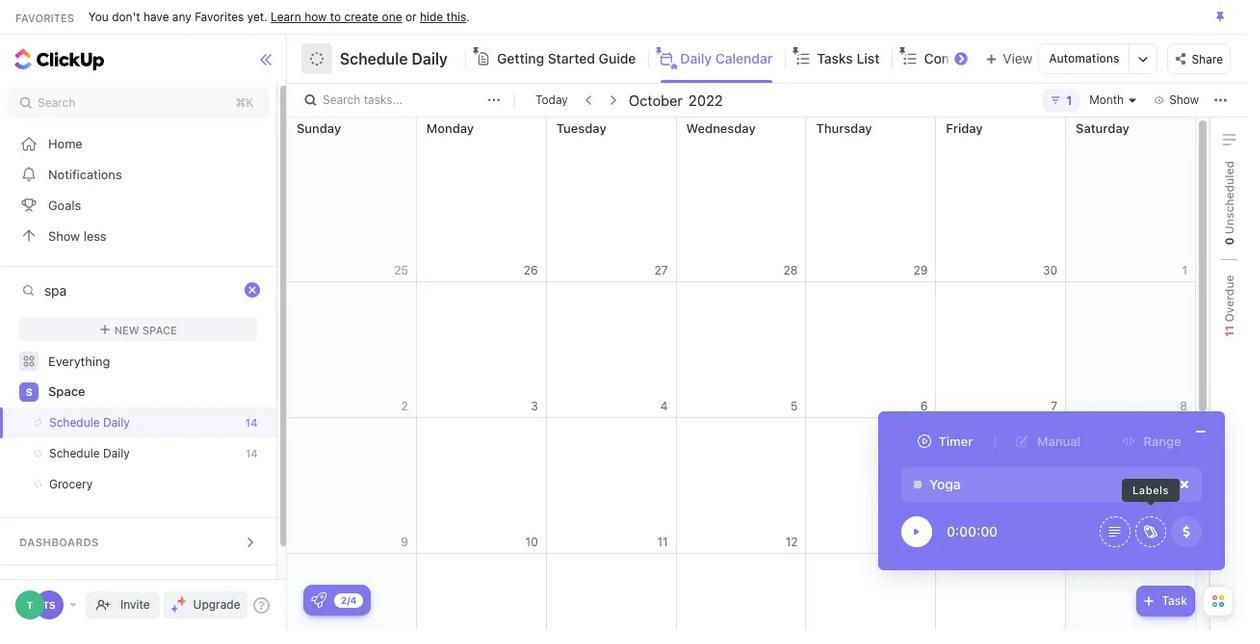 Task type: locate. For each thing, give the bounding box(es) containing it.
search up the home
[[38, 95, 75, 110]]

daily down 'space' link
[[103, 415, 130, 430]]

calendar
[[716, 50, 773, 66]]

schedule daily inside button
[[340, 50, 448, 67]]

october 2022
[[629, 91, 723, 108]]

show inside dropdown button
[[1170, 92, 1199, 107]]

schedule daily for second the schedule daily link from the top
[[49, 446, 130, 460]]

1 horizontal spatial 11
[[1222, 325, 1237, 337]]

tasks list
[[817, 50, 880, 66]]

upgrade link
[[163, 592, 248, 618]]

tasks right completed at right top
[[998, 50, 1034, 66]]

0 vertical spatial 14
[[245, 416, 258, 429]]

space link
[[48, 377, 260, 408]]

yoga
[[930, 476, 961, 492]]

daily up grocery link on the bottom
[[103, 446, 130, 460]]

grid
[[286, 118, 1197, 630]]

6
[[921, 398, 928, 413]]

view button
[[970, 47, 1039, 71]]

1 inside 'row'
[[1182, 263, 1188, 277]]

0 vertical spatial schedule daily
[[340, 50, 448, 67]]

completed tasks
[[924, 50, 1034, 66]]

search for search tasks...
[[323, 92, 361, 107]]

daily calendar link
[[681, 35, 781, 83]]

0 vertical spatial show
[[1170, 92, 1199, 107]]

sparkle svg 2 image
[[171, 605, 178, 612]]

show less
[[48, 228, 107, 243]]

tasks list link
[[817, 35, 888, 83]]

1 row from the top
[[287, 118, 1197, 282]]

task
[[1162, 593, 1188, 608]]

daily calendar
[[681, 50, 773, 66]]

new space
[[114, 323, 177, 336]]

0 horizontal spatial show
[[48, 228, 80, 243]]

1 vertical spatial 11
[[657, 534, 668, 549]]

tasks left 'list'
[[817, 50, 853, 66]]

25
[[394, 263, 408, 277]]

0 horizontal spatial search
[[38, 95, 75, 110]]

or
[[405, 9, 417, 24]]

14 for second the schedule daily link from the top
[[246, 447, 258, 460]]

guide
[[599, 50, 636, 66]]

daily up 2022
[[681, 50, 712, 66]]

today button
[[532, 91, 572, 110]]

0 horizontal spatial tasks
[[817, 50, 853, 66]]

2 vertical spatial schedule daily
[[49, 446, 130, 460]]

28
[[784, 263, 798, 277]]

1 inside 1 dropdown button
[[1067, 92, 1072, 107]]

learn how to create one link
[[271, 9, 402, 24]]

1 horizontal spatial tasks
[[998, 50, 1034, 66]]

1 vertical spatial 14
[[246, 447, 258, 460]]

1 vertical spatial schedule daily
[[49, 415, 130, 430]]

tasks...
[[364, 92, 403, 107]]

2 tasks from the left
[[998, 50, 1034, 66]]

schedule daily up tasks...
[[340, 50, 448, 67]]

0 horizontal spatial 11
[[657, 534, 668, 549]]

10
[[526, 534, 538, 549]]

show button
[[1148, 89, 1205, 112]]

1 horizontal spatial search
[[323, 92, 361, 107]]

0
[[1222, 237, 1237, 245]]

schedule daily up grocery
[[49, 446, 130, 460]]

row containing 9
[[287, 418, 1197, 554]]

1 button
[[1044, 89, 1080, 112]]

14
[[245, 416, 258, 429], [246, 447, 258, 460]]

show for show
[[1170, 92, 1199, 107]]

onboarding checklist button image
[[311, 592, 327, 608]]

show down goals
[[48, 228, 80, 243]]

11 inside 'row'
[[657, 534, 668, 549]]

you don't have any favorites yet. learn how to create one or hide this .
[[88, 9, 470, 24]]

schedule daily down everything
[[49, 415, 130, 430]]

goals link
[[0, 190, 277, 221]]

1 left month at right top
[[1067, 92, 1072, 107]]

0 horizontal spatial space
[[48, 384, 85, 399]]

ts
[[43, 599, 55, 611]]

1 vertical spatial show
[[48, 228, 80, 243]]

row
[[287, 118, 1197, 282], [287, 282, 1197, 418], [287, 418, 1197, 554], [287, 554, 1197, 630]]

favorites right any
[[195, 9, 244, 24]]

1 tasks from the left
[[817, 50, 853, 66]]

notifications
[[48, 166, 122, 182]]

range
[[1144, 433, 1182, 448]]

docs
[[19, 583, 52, 595]]

schedule daily link up grocery link on the bottom
[[0, 408, 238, 438]]

1 vertical spatial schedule
[[49, 415, 100, 430]]

schedule daily link up grocery
[[0, 438, 238, 469]]

daily
[[412, 50, 448, 67], [681, 50, 712, 66], [103, 415, 130, 430], [103, 446, 130, 460]]

manual
[[1038, 433, 1081, 448]]

show down share button
[[1170, 92, 1199, 107]]

getting
[[497, 50, 544, 66]]

you
[[88, 9, 109, 24]]

show for show less
[[48, 228, 80, 243]]

2 row from the top
[[287, 282, 1197, 418]]

1 schedule daily link from the top
[[0, 408, 238, 438]]

0 vertical spatial schedule
[[340, 50, 408, 67]]

1 horizontal spatial 1
[[1182, 263, 1188, 277]]

hide this link
[[420, 9, 467, 24]]

schedule
[[340, 50, 408, 67], [49, 415, 100, 430], [49, 446, 100, 460]]

timer
[[939, 433, 973, 448]]

show inside sidebar navigation
[[48, 228, 80, 243]]

grid containing sunday
[[286, 118, 1197, 630]]

have
[[143, 9, 169, 24]]

schedule daily button
[[332, 38, 448, 80]]

new
[[114, 323, 139, 336]]

search
[[323, 92, 361, 107], [38, 95, 75, 110]]

automations
[[1049, 51, 1120, 66]]

daily down the hide
[[412, 50, 448, 67]]

favorites left you on the left top of the page
[[15, 11, 74, 24]]

clear search image
[[246, 283, 260, 297]]

30
[[1043, 263, 1058, 277]]

space right new on the left of the page
[[142, 323, 177, 336]]

row containing 2
[[287, 282, 1197, 418]]

home link
[[0, 128, 277, 159]]

.
[[467, 9, 470, 24]]

getting started guide link
[[497, 35, 644, 83]]

row containing 25
[[287, 118, 1197, 282]]

show
[[1170, 92, 1199, 107], [48, 228, 80, 243]]

share button
[[1168, 43, 1231, 74]]

1 vertical spatial space
[[48, 384, 85, 399]]

this
[[447, 9, 467, 24]]

tasks
[[817, 50, 853, 66], [998, 50, 1034, 66]]

learn
[[271, 9, 301, 24]]

grocery
[[49, 477, 93, 491]]

grocery link
[[0, 469, 238, 500]]

list
[[857, 50, 880, 66]]

space
[[142, 323, 177, 336], [48, 384, 85, 399]]

search up sunday
[[323, 92, 361, 107]]

0 vertical spatial 1
[[1067, 92, 1072, 107]]

0 horizontal spatial 1
[[1067, 92, 1072, 107]]

1
[[1067, 92, 1072, 107], [1182, 263, 1188, 277]]

26
[[524, 263, 538, 277]]

1 left overdue
[[1182, 263, 1188, 277]]

1 horizontal spatial show
[[1170, 92, 1199, 107]]

5
[[791, 398, 798, 413]]

3 row from the top
[[287, 418, 1197, 554]]

search inside sidebar navigation
[[38, 95, 75, 110]]

space down everything
[[48, 384, 85, 399]]

schedule daily
[[340, 50, 448, 67], [49, 415, 130, 430], [49, 446, 130, 460]]

sidebar navigation
[[0, 35, 291, 630]]

1 vertical spatial 1
[[1182, 263, 1188, 277]]

0 vertical spatial space
[[142, 323, 177, 336]]

search tasks...
[[323, 92, 403, 107]]

0 vertical spatial 11
[[1222, 325, 1237, 337]]



Task type: describe. For each thing, give the bounding box(es) containing it.
thursday
[[816, 120, 872, 136]]

everything
[[48, 353, 110, 368]]

yoga button
[[902, 467, 1202, 502]]

notifications link
[[0, 159, 277, 190]]

2/4
[[341, 594, 357, 605]]

8
[[1180, 398, 1188, 413]]

upgrade
[[193, 597, 240, 612]]

how
[[305, 9, 327, 24]]

schedule daily for 2nd the schedule daily link from the bottom
[[49, 415, 130, 430]]

Search tasks... text field
[[323, 87, 483, 114]]

hide
[[420, 9, 443, 24]]

share
[[1192, 52, 1223, 66]]

Filter Lists, Docs, & Folders text field
[[44, 276, 240, 304]]

4
[[661, 398, 668, 413]]

14 for 2nd the schedule daily link from the bottom
[[245, 416, 258, 429]]

don't
[[112, 9, 140, 24]]

3
[[531, 398, 538, 413]]

2 vertical spatial schedule
[[49, 446, 100, 460]]

schedule inside button
[[340, 50, 408, 67]]

wednesday
[[686, 120, 756, 136]]

unscheduled
[[1222, 161, 1237, 237]]

12
[[786, 534, 798, 549]]

tasks inside "link"
[[998, 50, 1034, 66]]

everything link
[[0, 346, 277, 377]]

0 horizontal spatial favorites
[[15, 11, 74, 24]]

one
[[382, 9, 402, 24]]

tuesday
[[557, 120, 607, 136]]

monday
[[427, 120, 474, 136]]

started
[[548, 50, 595, 66]]

⌘k
[[236, 95, 254, 110]]

to
[[330, 9, 341, 24]]

onboarding checklist button element
[[311, 592, 327, 608]]

home
[[48, 135, 83, 151]]

any
[[172, 9, 192, 24]]

month button
[[1084, 89, 1145, 112]]

view
[[1003, 50, 1033, 66]]

friday
[[946, 120, 983, 136]]

2022
[[689, 91, 723, 108]]

2
[[401, 398, 408, 413]]

dashboards
[[19, 536, 99, 548]]

1 horizontal spatial favorites
[[195, 9, 244, 24]]

27
[[655, 263, 668, 277]]

4 row from the top
[[287, 554, 1197, 630]]

automations button
[[1040, 44, 1129, 73]]

7
[[1051, 398, 1058, 413]]

goals
[[48, 197, 81, 212]]

2 schedule daily link from the top
[[0, 438, 238, 469]]

t
[[27, 599, 33, 611]]

daily inside button
[[412, 50, 448, 67]]

create
[[344, 9, 379, 24]]

0:00:00
[[947, 523, 998, 539]]

getting started guide
[[497, 50, 636, 66]]

spaces
[[19, 284, 64, 297]]

october
[[629, 91, 683, 108]]

completed
[[924, 50, 994, 66]]

1 horizontal spatial space
[[142, 323, 177, 336]]

invite
[[120, 597, 150, 612]]

yet.
[[247, 9, 268, 24]]

less
[[84, 228, 107, 243]]

9
[[401, 534, 408, 549]]

completed tasks link
[[924, 35, 1042, 83]]

search for search
[[38, 95, 75, 110]]

29
[[914, 263, 928, 277]]

saturday
[[1076, 120, 1130, 136]]

sparkle svg 1 image
[[177, 596, 186, 606]]

month
[[1090, 92, 1124, 107]]

today
[[536, 92, 568, 107]]



Task type: vqa. For each thing, say whether or not it's contained in the screenshot.
Download apps button
no



